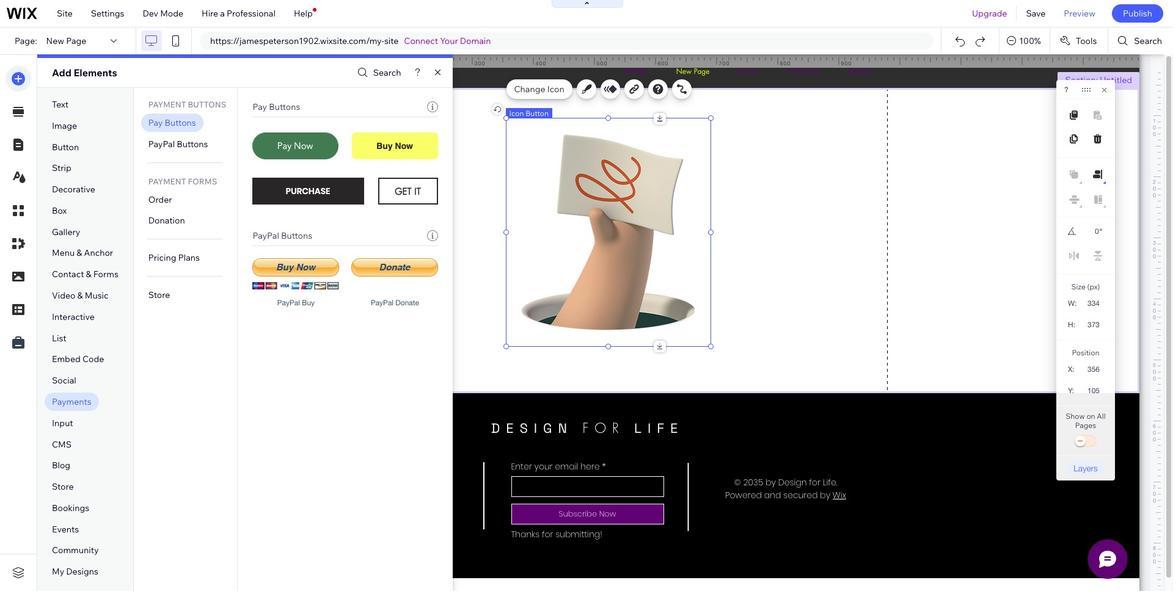 Task type: describe. For each thing, give the bounding box(es) containing it.
500
[[597, 60, 608, 67]]

blog
[[52, 460, 70, 471]]

1 vertical spatial button
[[52, 142, 79, 153]]

site
[[57, 8, 73, 19]]

size
[[1072, 282, 1086, 292]]

position
[[1072, 348, 1100, 358]]

0 horizontal spatial search
[[373, 67, 401, 78]]

preview button
[[1055, 0, 1105, 27]]

show on all pages
[[1066, 412, 1106, 430]]

decorative
[[52, 184, 95, 195]]

x:
[[1069, 366, 1075, 374]]

list
[[52, 333, 66, 344]]

y:
[[1069, 387, 1075, 396]]

plans
[[178, 253, 200, 264]]

layers
[[1074, 463, 1098, 474]]

700
[[719, 60, 730, 67]]

untitled
[[1100, 75, 1133, 86]]

?
[[1065, 86, 1069, 94]]

(px)
[[1088, 282, 1101, 292]]

600
[[658, 60, 669, 67]]

0 vertical spatial store
[[148, 290, 170, 301]]

contact & forms
[[52, 269, 118, 280]]

video & music
[[52, 290, 109, 301]]

size (px)
[[1072, 282, 1101, 292]]

image
[[52, 120, 77, 131]]

pricing plans
[[148, 253, 200, 264]]

1 vertical spatial pay
[[148, 117, 163, 128]]

change icon
[[514, 84, 565, 95]]

w:
[[1069, 300, 1077, 308]]

add
[[52, 67, 71, 79]]

payment forms
[[148, 176, 217, 186]]

hire
[[202, 8, 218, 19]]

1 vertical spatial icon
[[510, 109, 524, 118]]

0 horizontal spatial paypal buttons
[[148, 139, 208, 150]]

on
[[1087, 412, 1096, 421]]

music
[[85, 290, 109, 301]]

& for video
[[77, 290, 83, 301]]

https://jamespeterson1902.wixsite.com/my-
[[210, 35, 384, 46]]

h:
[[1069, 321, 1076, 329]]

events
[[52, 524, 79, 535]]

professional
[[227, 8, 276, 19]]

embed code
[[52, 354, 104, 365]]

upgrade
[[973, 8, 1008, 19]]

code
[[82, 354, 104, 365]]

save button
[[1017, 0, 1055, 27]]

paypal donate
[[371, 299, 419, 307]]

my
[[52, 567, 64, 578]]

800
[[780, 60, 791, 67]]

cms
[[52, 439, 72, 450]]

400
[[536, 60, 547, 67]]

help
[[294, 8, 313, 19]]

https://jamespeterson1902.wixsite.com/my-site connect your domain
[[210, 35, 491, 46]]

paypal buy
[[277, 299, 315, 307]]

1 vertical spatial search button
[[354, 64, 401, 82]]

social
[[52, 375, 76, 386]]

publish button
[[1113, 4, 1164, 23]]

section: untitled
[[1066, 75, 1133, 86]]

new
[[46, 35, 64, 46]]

show
[[1066, 412, 1085, 421]]

new page
[[46, 35, 86, 46]]

1 vertical spatial forms
[[93, 269, 118, 280]]

icon button
[[510, 109, 549, 118]]

connect
[[404, 35, 438, 46]]

tools button
[[1051, 28, 1108, 54]]

section:
[[1066, 75, 1099, 86]]

1 vertical spatial store
[[52, 482, 74, 493]]

contact
[[52, 269, 84, 280]]

save
[[1027, 8, 1046, 19]]

1 horizontal spatial search button
[[1109, 28, 1174, 54]]

buy
[[302, 299, 315, 307]]



Task type: locate. For each thing, give the bounding box(es) containing it.
& right contact
[[86, 269, 91, 280]]

input
[[52, 418, 73, 429]]

pages
[[1076, 421, 1097, 430]]

hire a professional
[[202, 8, 276, 19]]

community
[[52, 546, 99, 557]]

? button
[[1065, 86, 1069, 94]]

search button down publish
[[1109, 28, 1174, 54]]

page
[[66, 35, 86, 46]]

payments
[[52, 397, 92, 408]]

donation
[[148, 215, 185, 226]]

publish
[[1124, 8, 1153, 19]]

0 vertical spatial pay
[[253, 101, 267, 112]]

video
[[52, 290, 75, 301]]

0 horizontal spatial search button
[[354, 64, 401, 82]]

100% button
[[1000, 28, 1050, 54]]

change
[[514, 84, 546, 95]]

0 vertical spatial payment
[[148, 100, 186, 109]]

& right "menu"
[[77, 248, 82, 259]]

icon right change
[[548, 84, 565, 95]]

dev
[[143, 8, 158, 19]]

interactive
[[52, 312, 95, 323]]

settings
[[91, 8, 124, 19]]

all
[[1097, 412, 1106, 421]]

0 horizontal spatial pay
[[148, 117, 163, 128]]

payment buttons
[[148, 100, 226, 109]]

None text field
[[1082, 317, 1105, 333], [1081, 361, 1105, 378], [1081, 383, 1105, 399], [1082, 317, 1105, 333], [1081, 361, 1105, 378], [1081, 383, 1105, 399]]

pricing
[[148, 253, 176, 264]]

box
[[52, 205, 67, 216]]

0 vertical spatial button
[[526, 109, 549, 118]]

my designs
[[52, 567, 98, 578]]

1 horizontal spatial search
[[1135, 35, 1163, 46]]

elements
[[74, 67, 117, 79]]

&
[[77, 248, 82, 259], [86, 269, 91, 280], [77, 290, 83, 301]]

buttons
[[188, 100, 226, 109], [269, 101, 300, 112], [165, 117, 196, 128], [177, 139, 208, 150], [281, 230, 312, 241]]

preview
[[1064, 8, 1096, 19]]

300
[[475, 60, 486, 67]]

icon down change
[[510, 109, 524, 118]]

button down the change icon
[[526, 109, 549, 118]]

1 horizontal spatial pay buttons
[[253, 101, 300, 112]]

anchor
[[84, 248, 113, 259]]

mode
[[160, 8, 183, 19]]

payment
[[148, 100, 186, 109], [148, 176, 186, 186]]

1 horizontal spatial button
[[526, 109, 549, 118]]

0 horizontal spatial store
[[52, 482, 74, 493]]

search down site
[[373, 67, 401, 78]]

1 payment from the top
[[148, 100, 186, 109]]

1 vertical spatial search
[[373, 67, 401, 78]]

0 vertical spatial paypal buttons
[[148, 139, 208, 150]]

forms
[[188, 176, 217, 186], [93, 269, 118, 280]]

switch
[[1074, 433, 1098, 451]]

a
[[220, 8, 225, 19]]

2 vertical spatial &
[[77, 290, 83, 301]]

0 vertical spatial search
[[1135, 35, 1163, 46]]

1 horizontal spatial forms
[[188, 176, 217, 186]]

1 vertical spatial pay buttons
[[148, 117, 196, 128]]

search
[[1135, 35, 1163, 46], [373, 67, 401, 78]]

0 vertical spatial forms
[[188, 176, 217, 186]]

store down blog
[[52, 482, 74, 493]]

1 horizontal spatial store
[[148, 290, 170, 301]]

pay buttons
[[253, 101, 300, 112], [148, 117, 196, 128]]

tools
[[1076, 35, 1097, 46]]

0 vertical spatial search button
[[1109, 28, 1174, 54]]

1 horizontal spatial paypal buttons
[[253, 230, 312, 241]]

& for contact
[[86, 269, 91, 280]]

1 vertical spatial paypal buttons
[[253, 230, 312, 241]]

your
[[440, 35, 458, 46]]

1 vertical spatial &
[[86, 269, 91, 280]]

search down publish button
[[1135, 35, 1163, 46]]

embed
[[52, 354, 81, 365]]

bookings
[[52, 503, 89, 514]]

strip
[[52, 163, 71, 174]]

layers button
[[1067, 462, 1106, 475]]

0 horizontal spatial forms
[[93, 269, 118, 280]]

100%
[[1020, 35, 1042, 46]]

0 horizontal spatial pay buttons
[[148, 117, 196, 128]]

menu
[[52, 248, 75, 259]]

search button
[[1109, 28, 1174, 54], [354, 64, 401, 82]]

0 horizontal spatial button
[[52, 142, 79, 153]]

None text field
[[1083, 224, 1099, 240], [1082, 295, 1105, 312], [1083, 224, 1099, 240], [1082, 295, 1105, 312]]

add elements
[[52, 67, 117, 79]]

pay
[[253, 101, 267, 112], [148, 117, 163, 128]]

site
[[384, 35, 399, 46]]

search button down site
[[354, 64, 401, 82]]

order
[[148, 194, 172, 205]]

& for menu
[[77, 248, 82, 259]]

900
[[841, 60, 852, 67]]

dev mode
[[143, 8, 183, 19]]

text
[[52, 99, 69, 110]]

button
[[526, 109, 549, 118], [52, 142, 79, 153]]

1 vertical spatial payment
[[148, 176, 186, 186]]

0 horizontal spatial icon
[[510, 109, 524, 118]]

gallery
[[52, 227, 80, 238]]

paypal
[[148, 139, 175, 150], [253, 230, 279, 241], [277, 299, 300, 307], [371, 299, 394, 307]]

0 vertical spatial icon
[[548, 84, 565, 95]]

donate
[[396, 299, 419, 307]]

0 vertical spatial pay buttons
[[253, 101, 300, 112]]

0 vertical spatial &
[[77, 248, 82, 259]]

1 horizontal spatial icon
[[548, 84, 565, 95]]

1 horizontal spatial pay
[[253, 101, 267, 112]]

paypal buttons
[[148, 139, 208, 150], [253, 230, 312, 241]]

designs
[[66, 567, 98, 578]]

domain
[[460, 35, 491, 46]]

store down pricing
[[148, 290, 170, 301]]

& right "video"
[[77, 290, 83, 301]]

2 payment from the top
[[148, 176, 186, 186]]

payment for payment buttons
[[148, 100, 186, 109]]

menu & anchor
[[52, 248, 113, 259]]

payment for payment forms
[[148, 176, 186, 186]]

button down image
[[52, 142, 79, 153]]



Task type: vqa. For each thing, say whether or not it's contained in the screenshot.
the Text
yes



